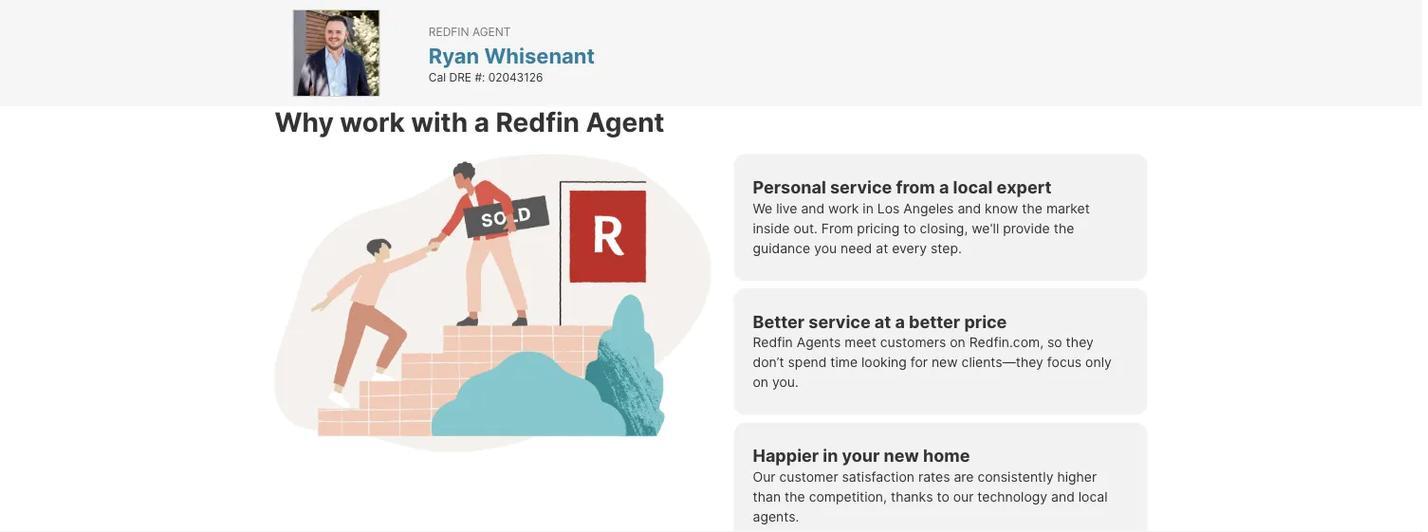 Task type: vqa. For each thing, say whether or not it's contained in the screenshot.
wrong, at right
no



Task type: describe. For each thing, give the bounding box(es) containing it.
service for better
[[809, 311, 871, 332]]

0 vertical spatial work
[[340, 106, 405, 138]]

1 horizontal spatial redfin
[[496, 106, 580, 138]]

redfin inside better service at a better price redfin agents meet customers on redfin.com, so they don't spend time looking for new clients—they focus only on you.
[[753, 334, 793, 350]]

personal
[[753, 177, 826, 198]]

expert
[[997, 177, 1052, 198]]

in inside happier in your new home our customer satisfaction rates are consistently higher than the competition, thanks to our technology and local agents.
[[823, 445, 838, 466]]

satisfaction
[[842, 469, 915, 485]]

with
[[411, 106, 468, 138]]

work with redfin image
[[275, 154, 711, 452]]

our
[[753, 469, 776, 485]]

inside
[[753, 220, 790, 236]]

first-
[[641, 15, 675, 31]]

whisenant
[[484, 42, 595, 68]]

ryan
[[429, 42, 479, 68]]

personal service from a local expert
[[753, 177, 1052, 198]]

provide
[[1003, 220, 1050, 236]]

better service at a better price redfin agents meet customers on redfin.com, so they don't spend time looking for new clients—they focus only on you.
[[753, 311, 1112, 390]]

0 vertical spatial time
[[675, 15, 702, 31]]

0 horizontal spatial local
[[953, 177, 993, 198]]

they
[[1066, 334, 1094, 350]]

technology
[[977, 488, 1047, 505]]

higher
[[1057, 469, 1097, 485]]

only
[[1085, 354, 1112, 370]]

live
[[776, 200, 797, 216]]

why work with a redfin agent
[[275, 106, 664, 138]]

know
[[985, 200, 1018, 216]]

1 horizontal spatial in
[[863, 200, 874, 216]]

at inside and know the market inside out. from pricing to closing, we'll provide the guidance you need at every step.
[[876, 240, 888, 256]]

don't
[[753, 354, 784, 370]]

out.
[[794, 220, 818, 236]]

why
[[275, 106, 334, 138]]

agents.
[[753, 508, 799, 525]]

$738k
[[411, 15, 452, 31]]

step.
[[931, 240, 962, 256]]

and know the market inside out. from pricing to closing, we'll provide the guidance you need at every step.
[[753, 200, 1090, 256]]

you
[[814, 240, 837, 256]]

a for better
[[895, 311, 905, 332]]

1 horizontal spatial agent
[[586, 106, 664, 138]]

customer
[[779, 469, 838, 485]]

dre
[[449, 70, 472, 84]]

thanks
[[891, 488, 933, 505]]

home
[[923, 445, 970, 466]]

angeles
[[903, 200, 954, 216]]

0 vertical spatial on
[[950, 334, 966, 350]]

guidance
[[753, 240, 810, 256]]

closing,
[[920, 220, 968, 236]]

market
[[1046, 200, 1090, 216]]

competition,
[[809, 488, 887, 505]]

we live and work in los angeles
[[753, 200, 954, 216]]

1 • from the left
[[456, 15, 464, 31]]

2 horizontal spatial the
[[1054, 220, 1074, 236]]

1 horizontal spatial the
[[1022, 200, 1043, 216]]

926
[[557, 15, 582, 31]]

redfin.com,
[[969, 334, 1044, 350]]

2
[[467, 15, 475, 31]]

#:
[[475, 70, 485, 84]]

the inside happier in your new home our customer satisfaction rates are consistently higher than the competition, thanks to our technology and local agents.
[[785, 488, 805, 505]]

bath,
[[521, 15, 554, 31]]

ft.
[[610, 15, 626, 31]]



Task type: locate. For each thing, give the bounding box(es) containing it.
better
[[909, 311, 960, 332]]

0 vertical spatial the
[[1022, 200, 1043, 216]]

1 vertical spatial service
[[809, 311, 871, 332]]

time left buyer at top
[[675, 15, 702, 31]]

•
[[456, 15, 464, 31], [630, 15, 637, 31], [745, 15, 753, 31]]

0 vertical spatial at
[[876, 240, 888, 256]]

• left 2
[[456, 15, 464, 31]]

2 horizontal spatial •
[[745, 15, 753, 31]]

on down don't
[[753, 374, 768, 390]]

every
[[892, 240, 927, 256]]

0 horizontal spatial to
[[903, 220, 916, 236]]

0 horizontal spatial agent
[[472, 24, 511, 38]]

1 horizontal spatial work
[[828, 200, 859, 216]]

1 vertical spatial redfin
[[496, 106, 580, 138]]

and
[[801, 200, 825, 216], [958, 200, 981, 216], [1051, 488, 1075, 505]]

0 vertical spatial in
[[863, 200, 874, 216]]

a for redfin
[[474, 106, 490, 138]]

1 vertical spatial on
[[753, 374, 768, 390]]

0 vertical spatial a
[[474, 106, 490, 138]]

at
[[876, 240, 888, 256], [875, 311, 891, 332]]

in up customer
[[823, 445, 838, 466]]

customers
[[880, 334, 946, 350]]

new up satisfaction
[[884, 445, 919, 466]]

0 vertical spatial new
[[932, 354, 958, 370]]

1 vertical spatial at
[[875, 311, 891, 332]]

in
[[863, 200, 874, 216], [823, 445, 838, 466]]

ryan whisenant, redfin agent image
[[293, 9, 380, 97]]

redfin up don't
[[753, 334, 793, 350]]

service up agents
[[809, 311, 871, 332]]

pricing
[[857, 220, 900, 236]]

service up we live and work in los angeles
[[830, 177, 892, 198]]

• right "ft."
[[630, 15, 637, 31]]

new right for
[[932, 354, 958, 370]]

happier
[[753, 445, 819, 466]]

1 vertical spatial work
[[828, 200, 859, 216]]

1 vertical spatial in
[[823, 445, 838, 466]]

we
[[753, 200, 772, 216]]

to left our at the bottom right
[[937, 488, 949, 505]]

redfin agent ryan whisenant cal dre #: 02043126
[[429, 24, 595, 84]]

to
[[903, 220, 916, 236], [937, 488, 949, 505]]

1 horizontal spatial on
[[950, 334, 966, 350]]

agent
[[472, 24, 511, 38], [586, 106, 664, 138]]

0 horizontal spatial the
[[785, 488, 805, 505]]

1 vertical spatial agent
[[586, 106, 664, 138]]

our
[[953, 488, 974, 505]]

time inside better service at a better price redfin agents meet customers on redfin.com, so they don't spend time looking for new clients—they focus only on you.
[[830, 354, 858, 370]]

price
[[964, 311, 1007, 332]]

to up every
[[903, 220, 916, 236]]

a
[[474, 106, 490, 138], [939, 177, 949, 198], [895, 311, 905, 332]]

the down customer
[[785, 488, 805, 505]]

0 horizontal spatial time
[[675, 15, 702, 31]]

at up meet
[[875, 311, 891, 332]]

local inside happier in your new home our customer satisfaction rates are consistently higher than the competition, thanks to our technology and local agents.
[[1078, 488, 1108, 505]]

time
[[675, 15, 702, 31], [830, 354, 858, 370]]

than
[[753, 488, 781, 505]]

service
[[830, 177, 892, 198], [809, 311, 871, 332]]

the
[[1022, 200, 1043, 216], [1054, 220, 1074, 236], [785, 488, 805, 505]]

for
[[910, 354, 928, 370]]

bed,
[[479, 15, 507, 31]]

1
[[511, 15, 517, 31]]

redfin
[[429, 24, 469, 38], [496, 106, 580, 138], [753, 334, 793, 350]]

agent inside redfin agent ryan whisenant cal dre #: 02043126
[[472, 24, 511, 38]]

0 vertical spatial local
[[953, 177, 993, 198]]

buyer
[[706, 15, 741, 31]]

2 vertical spatial redfin
[[753, 334, 793, 350]]

• right buyer at top
[[745, 15, 753, 31]]

spend
[[788, 354, 827, 370]]

the down market
[[1054, 220, 1074, 236]]

and inside and know the market inside out. from pricing to closing, we'll provide the guidance you need at every step.
[[958, 200, 981, 216]]

2 vertical spatial a
[[895, 311, 905, 332]]

looking
[[861, 354, 907, 370]]

2 vertical spatial the
[[785, 488, 805, 505]]

1 vertical spatial the
[[1054, 220, 1074, 236]]

the up provide
[[1022, 200, 1043, 216]]

2 horizontal spatial a
[[939, 177, 949, 198]]

your
[[842, 445, 880, 466]]

1 horizontal spatial local
[[1078, 488, 1108, 505]]

redfin down 02043126
[[496, 106, 580, 138]]

1 vertical spatial a
[[939, 177, 949, 198]]

1 horizontal spatial time
[[830, 354, 858, 370]]

sq.
[[586, 15, 606, 31]]

rates
[[918, 469, 950, 485]]

time down meet
[[830, 354, 858, 370]]

0 horizontal spatial and
[[801, 200, 825, 216]]

1 horizontal spatial a
[[895, 311, 905, 332]]

0 horizontal spatial on
[[753, 374, 768, 390]]

$738k • 2 bed, 1 bath, 926 sq. ft. • first-time buyer • multiple offers
[[411, 15, 846, 31]]

a inside better service at a better price redfin agents meet customers on redfin.com, so they don't spend time looking for new clients—they focus only on you.
[[895, 311, 905, 332]]

from
[[896, 177, 935, 198]]

and down the higher
[[1051, 488, 1075, 505]]

from
[[821, 220, 853, 236]]

on
[[950, 334, 966, 350], [753, 374, 768, 390]]

0 horizontal spatial work
[[340, 106, 405, 138]]

so
[[1047, 334, 1062, 350]]

a up 'angeles'
[[939, 177, 949, 198]]

redfin inside redfin agent ryan whisenant cal dre #: 02043126
[[429, 24, 469, 38]]

los
[[877, 200, 900, 216]]

clients—they
[[962, 354, 1043, 370]]

1 horizontal spatial •
[[630, 15, 637, 31]]

0 horizontal spatial redfin
[[429, 24, 469, 38]]

and inside happier in your new home our customer satisfaction rates are consistently higher than the competition, thanks to our technology and local agents.
[[1051, 488, 1075, 505]]

happier in your new home our customer satisfaction rates are consistently higher than the competition, thanks to our technology and local agents.
[[753, 445, 1108, 525]]

0 vertical spatial redfin
[[429, 24, 469, 38]]

0 horizontal spatial •
[[456, 15, 464, 31]]

a for local
[[939, 177, 949, 198]]

02043126
[[488, 70, 543, 84]]

1 horizontal spatial to
[[937, 488, 949, 505]]

work left 'with'
[[340, 106, 405, 138]]

1 vertical spatial local
[[1078, 488, 1108, 505]]

local
[[953, 177, 993, 198], [1078, 488, 1108, 505]]

0 vertical spatial agent
[[472, 24, 511, 38]]

1 vertical spatial to
[[937, 488, 949, 505]]

and up we'll
[[958, 200, 981, 216]]

service for personal
[[830, 177, 892, 198]]

on down better
[[950, 334, 966, 350]]

multiple
[[756, 15, 806, 31]]

meet
[[845, 334, 876, 350]]

2 horizontal spatial redfin
[[753, 334, 793, 350]]

redfin up ryan
[[429, 24, 469, 38]]

new inside better service at a better price redfin agents meet customers on redfin.com, so they don't spend time looking for new clients—they focus only on you.
[[932, 354, 958, 370]]

in left los
[[863, 200, 874, 216]]

0 vertical spatial to
[[903, 220, 916, 236]]

work up from
[[828, 200, 859, 216]]

0 horizontal spatial in
[[823, 445, 838, 466]]

local down the higher
[[1078, 488, 1108, 505]]

are
[[954, 469, 974, 485]]

need
[[841, 240, 872, 256]]

0 vertical spatial service
[[830, 177, 892, 198]]

service inside better service at a better price redfin agents meet customers on redfin.com, so they don't spend time looking for new clients—they focus only on you.
[[809, 311, 871, 332]]

1 vertical spatial time
[[830, 354, 858, 370]]

0 horizontal spatial new
[[884, 445, 919, 466]]

a up "customers"
[[895, 311, 905, 332]]

1 horizontal spatial and
[[958, 200, 981, 216]]

2 • from the left
[[630, 15, 637, 31]]

ryan whisenant link
[[429, 42, 595, 68]]

work
[[340, 106, 405, 138], [828, 200, 859, 216]]

agents
[[797, 334, 841, 350]]

new inside happier in your new home our customer satisfaction rates are consistently higher than the competition, thanks to our technology and local agents.
[[884, 445, 919, 466]]

1 vertical spatial new
[[884, 445, 919, 466]]

consistently
[[978, 469, 1053, 485]]

you.
[[772, 374, 799, 390]]

at down pricing at right
[[876, 240, 888, 256]]

to inside and know the market inside out. from pricing to closing, we'll provide the guidance you need at every step.
[[903, 220, 916, 236]]

new
[[932, 354, 958, 370], [884, 445, 919, 466]]

1 horizontal spatial new
[[932, 354, 958, 370]]

to inside happier in your new home our customer satisfaction rates are consistently higher than the competition, thanks to our technology and local agents.
[[937, 488, 949, 505]]

local up know
[[953, 177, 993, 198]]

focus
[[1047, 354, 1082, 370]]

we'll
[[972, 220, 999, 236]]

offers
[[810, 15, 846, 31]]

3 • from the left
[[745, 15, 753, 31]]

0 horizontal spatial a
[[474, 106, 490, 138]]

cal
[[429, 70, 446, 84]]

and up out.
[[801, 200, 825, 216]]

at inside better service at a better price redfin agents meet customers on redfin.com, so they don't spend time looking for new clients—they focus only on you.
[[875, 311, 891, 332]]

2 horizontal spatial and
[[1051, 488, 1075, 505]]

a right 'with'
[[474, 106, 490, 138]]

better
[[753, 311, 805, 332]]



